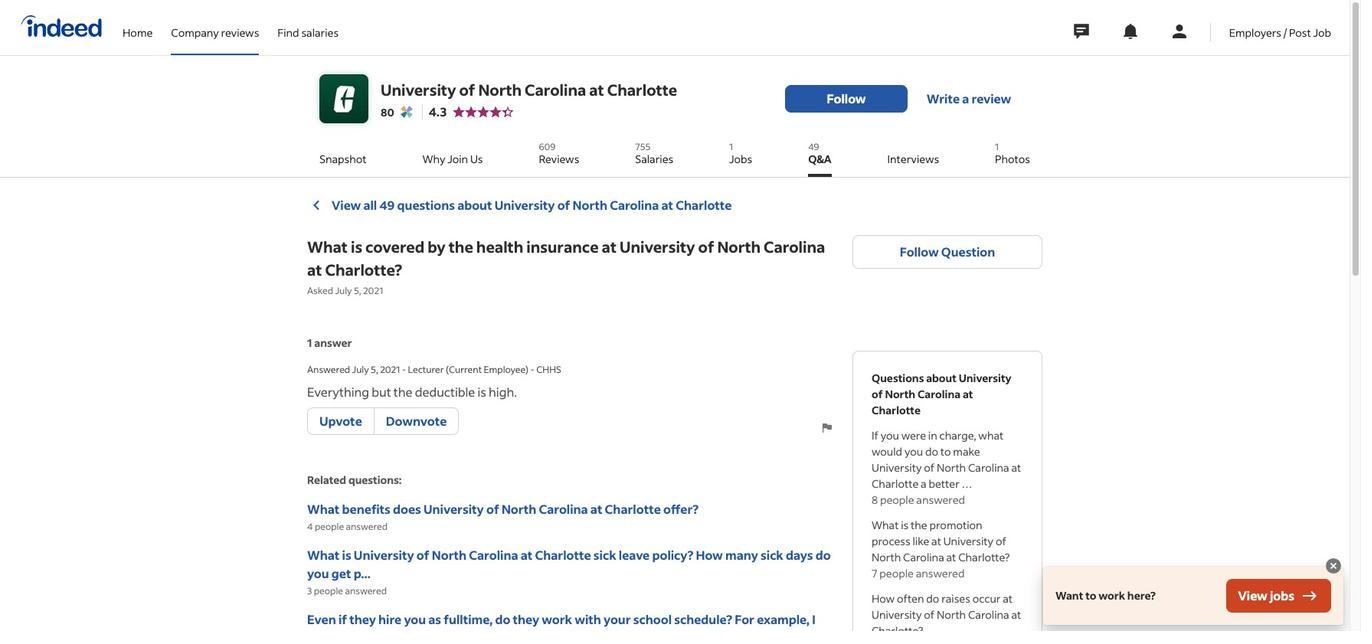 Task type: vqa. For each thing, say whether or not it's contained in the screenshot.
help icon
no



Task type: locate. For each thing, give the bounding box(es) containing it.
answered down better
[[917, 493, 966, 508]]

1 vertical spatial view
[[1239, 588, 1268, 604]]

2 horizontal spatial 1
[[996, 141, 999, 153]]

were
[[902, 429, 927, 443]]

49 q&a
[[809, 141, 832, 166]]

july up everything on the left bottom
[[352, 364, 369, 376]]

of inside how often do raises occur at university of north carolina at charlotte?
[[924, 608, 935, 623]]

of inside what benefits does university of north carolina at charlotte offer? 4 people answered
[[487, 501, 499, 518]]

5, inside what is covered by the health insurance at university of north carolina at charlotte? element
[[371, 364, 378, 376]]

report image
[[821, 422, 835, 436]]

about inside 'link'
[[458, 197, 492, 213]]

1 vertical spatial 2021
[[380, 364, 400, 376]]

carolina inside view all 49 questions about university of north carolina at charlotte 'link'
[[610, 197, 659, 213]]

do
[[926, 445, 939, 459], [816, 547, 831, 564], [927, 592, 940, 606], [495, 612, 511, 628]]

university inside 'link'
[[495, 197, 555, 213]]

to right want
[[1086, 589, 1097, 603]]

1 vertical spatial about
[[927, 371, 957, 386]]

4
[[307, 521, 313, 533]]

you inside even if they hire you as fulltime, do they work with your school schedule? for example, i plan to go...
[[404, 612, 426, 628]]

people right 7
[[880, 567, 914, 581]]

1 horizontal spatial work
[[1099, 589, 1126, 603]]

what
[[307, 237, 348, 257], [307, 501, 340, 518], [872, 518, 899, 533], [307, 547, 340, 564]]

company
[[171, 25, 219, 39]]

you
[[881, 429, 900, 443], [905, 445, 924, 459], [307, 566, 329, 582], [404, 612, 426, 628]]

sick left the leave
[[594, 547, 617, 564]]

here?
[[1128, 589, 1156, 603]]

charlotte up the leave
[[605, 501, 661, 518]]

company reviews link
[[171, 0, 259, 52]]

5,
[[354, 285, 361, 297], [371, 364, 378, 376]]

0 vertical spatial how
[[696, 547, 723, 564]]

1 vertical spatial 5,
[[371, 364, 378, 376]]

of
[[459, 79, 475, 99], [558, 197, 570, 213], [698, 237, 715, 257], [872, 387, 883, 402], [924, 461, 935, 475], [487, 501, 499, 518], [996, 534, 1007, 549], [417, 547, 430, 564], [924, 608, 935, 623]]

charge,
[[940, 429, 977, 443]]

salaries
[[636, 152, 674, 166]]

1 vertical spatial to
[[1086, 589, 1097, 603]]

work wellbeing logo image
[[401, 106, 413, 118]]

want
[[1056, 589, 1084, 603]]

of inside what is the promotion process like at university of north carolina at charlotte? 7 people answered
[[996, 534, 1007, 549]]

is up get
[[342, 547, 351, 564]]

0 vertical spatial the
[[449, 237, 474, 257]]

1 - from the left
[[402, 364, 406, 376]]

university inside what is university of north carolina at charlotte sick leave policy? how many sick days do you get p... 3 people answered
[[354, 547, 414, 564]]

charlotte up were
[[872, 403, 921, 418]]

university inside what is covered by the health insurance at university of north carolina at charlotte? asked july 5, 2021
[[620, 237, 695, 257]]

0 horizontal spatial follow
[[827, 90, 866, 107]]

days
[[786, 547, 814, 564]]

the inside what is the promotion process like at university of north carolina at charlotte? 7 people answered
[[911, 518, 928, 533]]

answered
[[307, 364, 350, 376]]

post
[[1290, 25, 1312, 39]]

of inside if you were in charge, what would you do to make university of north carolina at charlotte a better … 8 people answered
[[924, 461, 935, 475]]

answered inside if you were in charge, what would you do to make university of north carolina at charlotte a better … 8 people answered
[[917, 493, 966, 508]]

upvote
[[320, 413, 362, 429]]

2021 down covered
[[363, 285, 383, 297]]

reviews
[[221, 25, 259, 39]]

even
[[307, 612, 336, 628]]

what up get
[[307, 547, 340, 564]]

a inside if you were in charge, what would you do to make university of north carolina at charlotte a better … 8 people answered
[[921, 477, 927, 492]]

1 vertical spatial 49
[[380, 197, 395, 213]]

1 vertical spatial follow
[[900, 244, 939, 260]]

work
[[1099, 589, 1126, 603], [542, 612, 572, 628]]

what inside what is the promotion process like at university of north carolina at charlotte? 7 people answered
[[872, 518, 899, 533]]

make
[[954, 445, 981, 459]]

about right questions
[[927, 371, 957, 386]]

2 horizontal spatial the
[[911, 518, 928, 533]]

close image
[[1325, 557, 1343, 576]]

of inside 'link'
[[558, 197, 570, 213]]

0 horizontal spatial they
[[350, 612, 376, 628]]

49 inside 'link'
[[380, 197, 395, 213]]

1 vertical spatial how
[[872, 592, 895, 606]]

your
[[604, 612, 631, 628]]

july inside what is covered by the health insurance at university of north carolina at charlotte? asked july 5, 2021
[[335, 285, 352, 297]]

0 horizontal spatial a
[[921, 477, 927, 492]]

answered inside what is the promotion process like at university of north carolina at charlotte? 7 people answered
[[916, 567, 965, 581]]

north inside if you were in charge, what would you do to make university of north carolina at charlotte a better … 8 people answered
[[937, 461, 966, 475]]

work left here?
[[1099, 589, 1126, 603]]

do down "in"
[[926, 445, 939, 459]]

group containing upvote
[[307, 408, 459, 436]]

0 horizontal spatial about
[[458, 197, 492, 213]]

if
[[339, 612, 347, 628]]

2021
[[363, 285, 383, 297], [380, 364, 400, 376]]

0 vertical spatial charlotte?
[[325, 260, 402, 280]]

1 horizontal spatial about
[[927, 371, 957, 386]]

view jobs
[[1239, 588, 1295, 604]]

1 horizontal spatial how
[[872, 592, 895, 606]]

2 horizontal spatial charlotte?
[[959, 551, 1010, 565]]

process
[[872, 534, 911, 549]]

1 horizontal spatial 5,
[[371, 364, 378, 376]]

deductible
[[415, 384, 475, 400]]

people
[[880, 493, 915, 508], [315, 521, 344, 533], [880, 567, 914, 581], [314, 586, 343, 597]]

what for does
[[307, 501, 340, 518]]

1 for jobs
[[730, 141, 733, 153]]

how down 7
[[872, 592, 895, 606]]

0 vertical spatial a
[[963, 90, 970, 107]]

1 horizontal spatial charlotte?
[[872, 624, 924, 631]]

reviews
[[539, 152, 580, 166]]

is inside what is university of north carolina at charlotte sick leave policy? how many sick days do you get p... 3 people answered
[[342, 547, 351, 564]]

0 vertical spatial follow
[[827, 90, 866, 107]]

north inside what benefits does university of north carolina at charlotte offer? 4 people answered
[[502, 501, 537, 518]]

they up the go...
[[350, 612, 376, 628]]

3
[[307, 586, 312, 597]]

answered inside what benefits does university of north carolina at charlotte offer? 4 people answered
[[346, 521, 388, 533]]

you down were
[[905, 445, 924, 459]]

account image
[[1171, 22, 1189, 41]]

fulltime,
[[444, 612, 493, 628]]

0 horizontal spatial sick
[[594, 547, 617, 564]]

even if they hire you as fulltime, do they work with your school schedule? for example, i plan to go...
[[307, 612, 816, 631]]

north inside how often do raises occur at university of north carolina at charlotte?
[[937, 608, 966, 623]]

2 vertical spatial to
[[335, 630, 348, 631]]

follow left question
[[900, 244, 939, 260]]

people right 3 at the left bottom of page
[[314, 586, 343, 597]]

company reviews
[[171, 25, 259, 39]]

university inside questions about university of north carolina at charlotte
[[959, 371, 1012, 386]]

job
[[1314, 25, 1332, 39]]

if you were in charge, what would you do to make university of north carolina at charlotte a better … 8 people answered
[[872, 429, 1022, 508]]

work inside even if they hire you as fulltime, do they work with your school schedule? for example, i plan to go...
[[542, 612, 572, 628]]

leave
[[619, 547, 650, 564]]

employee)
[[484, 364, 529, 376]]

they right fulltime,
[[513, 612, 540, 628]]

schedule?
[[675, 612, 733, 628]]

promotion
[[930, 518, 983, 533]]

of inside what is covered by the health insurance at university of north carolina at charlotte? asked july 5, 2021
[[698, 237, 715, 257]]

1
[[730, 141, 733, 153], [996, 141, 999, 153], [307, 336, 312, 351]]

people inside what is university of north carolina at charlotte sick leave policy? how many sick days do you get p... 3 people answered
[[314, 586, 343, 597]]

do inside how often do raises occur at university of north carolina at charlotte?
[[927, 592, 940, 606]]

0 vertical spatial 5,
[[354, 285, 361, 297]]

covered
[[366, 237, 425, 257]]

0 horizontal spatial how
[[696, 547, 723, 564]]

0 vertical spatial 49
[[809, 141, 820, 153]]

a
[[963, 90, 970, 107], [921, 477, 927, 492]]

is left covered
[[351, 237, 363, 257]]

they
[[350, 612, 376, 628], [513, 612, 540, 628]]

1 horizontal spatial 1
[[730, 141, 733, 153]]

charlotte? down covered
[[325, 260, 402, 280]]

answered down p...
[[345, 586, 387, 597]]

7
[[872, 567, 878, 581]]

university inside if you were in charge, what would you do to make university of north carolina at charlotte a better … 8 people answered
[[872, 461, 922, 475]]

0 horizontal spatial 49
[[380, 197, 395, 213]]

do inside what is university of north carolina at charlotte sick leave policy? how many sick days do you get p... 3 people answered
[[816, 547, 831, 564]]

2 vertical spatial charlotte?
[[872, 624, 924, 631]]

0 vertical spatial view
[[332, 197, 361, 213]]

1 horizontal spatial to
[[941, 445, 951, 459]]

1 inside 1 jobs
[[730, 141, 733, 153]]

about
[[458, 197, 492, 213], [927, 371, 957, 386]]

you left as
[[404, 612, 426, 628]]

about down us
[[458, 197, 492, 213]]

0 vertical spatial july
[[335, 285, 352, 297]]

view all 49 questions about university of north carolina at charlotte
[[332, 197, 732, 213]]

university inside what is the promotion process like at university of north carolina at charlotte? 7 people answered
[[944, 534, 994, 549]]

carolina inside questions about university of north carolina at charlotte
[[918, 387, 961, 402]]

charlotte? up the occur
[[959, 551, 1010, 565]]

answered up raises
[[916, 567, 965, 581]]

0 horizontal spatial to
[[335, 630, 348, 631]]

would
[[872, 445, 903, 459]]

view left the 'all'
[[332, 197, 361, 213]]

609
[[539, 141, 556, 153]]

go...
[[350, 630, 375, 631]]

2 horizontal spatial to
[[1086, 589, 1097, 603]]

university
[[381, 79, 456, 99], [495, 197, 555, 213], [620, 237, 695, 257], [959, 371, 1012, 386], [872, 461, 922, 475], [424, 501, 484, 518], [944, 534, 994, 549], [354, 547, 414, 564], [872, 608, 922, 623]]

do right days
[[816, 547, 831, 564]]

answer
[[314, 336, 352, 351]]

1 they from the left
[[350, 612, 376, 628]]

49 right the 'all'
[[380, 197, 395, 213]]

1 photos
[[996, 141, 1031, 166]]

people right the 8
[[880, 493, 915, 508]]

jobs
[[1271, 588, 1295, 604]]

review
[[972, 90, 1012, 107]]

1 horizontal spatial the
[[449, 237, 474, 257]]

chhs
[[537, 364, 562, 376]]

answered inside what is university of north carolina at charlotte sick leave policy? how many sick days do you get p... 3 people answered
[[345, 586, 387, 597]]

0 vertical spatial work
[[1099, 589, 1126, 603]]

is inside what is covered by the health insurance at university of north carolina at charlotte? asked july 5, 2021
[[351, 237, 363, 257]]

policy?
[[653, 547, 694, 564]]

1 horizontal spatial follow
[[900, 244, 939, 260]]

to down charge,
[[941, 445, 951, 459]]

1 horizontal spatial 49
[[809, 141, 820, 153]]

1 horizontal spatial -
[[531, 364, 535, 376]]

view left the jobs
[[1239, 588, 1268, 604]]

the up like
[[911, 518, 928, 533]]

do inside even if they hire you as fulltime, do they work with your school schedule? for example, i plan to go...
[[495, 612, 511, 628]]

5, inside what is covered by the health insurance at university of north carolina at charlotte? asked july 5, 2021
[[354, 285, 361, 297]]

0 horizontal spatial work
[[542, 612, 572, 628]]

follow
[[827, 90, 866, 107], [900, 244, 939, 260]]

you up 3 at the left bottom of page
[[307, 566, 329, 582]]

view inside view all 49 questions about university of north carolina at charlotte 'link'
[[332, 197, 361, 213]]

group
[[307, 408, 459, 436]]

the inside what is covered by the health insurance at university of north carolina at charlotte? asked july 5, 2021
[[449, 237, 474, 257]]

what benefits does university of north carolina at charlotte offer? link
[[307, 501, 835, 519]]

what up process in the right of the page
[[872, 518, 899, 533]]

carolina inside what is university of north carolina at charlotte sick leave policy? how many sick days do you get p... 3 people answered
[[469, 547, 518, 564]]

a right write
[[963, 90, 970, 107]]

like
[[913, 534, 930, 549]]

interviews
[[888, 152, 940, 166]]

get
[[332, 566, 351, 582]]

0 vertical spatial to
[[941, 445, 951, 459]]

do right often
[[927, 592, 940, 606]]

2021 up but
[[380, 364, 400, 376]]

a left better
[[921, 477, 927, 492]]

0 vertical spatial about
[[458, 197, 492, 213]]

1 horizontal spatial sick
[[761, 547, 784, 564]]

what inside what benefits does university of north carolina at charlotte offer? 4 people answered
[[307, 501, 340, 518]]

questions
[[872, 371, 925, 386]]

- left lecturer
[[402, 364, 406, 376]]

0 vertical spatial 2021
[[363, 285, 383, 297]]

49 inside 49 q&a
[[809, 141, 820, 153]]

1 vertical spatial the
[[394, 384, 413, 400]]

questions:
[[349, 473, 402, 488]]

the right but
[[394, 384, 413, 400]]

carolina inside how often do raises occur at university of north carolina at charlotte?
[[969, 608, 1010, 623]]

do right fulltime,
[[495, 612, 511, 628]]

1 vertical spatial july
[[352, 364, 369, 376]]

1 horizontal spatial view
[[1239, 588, 1268, 604]]

better
[[929, 477, 960, 492]]

1 inside 1 photos
[[996, 141, 999, 153]]

charlotte up the 8
[[872, 477, 919, 492]]

1 horizontal spatial they
[[513, 612, 540, 628]]

charlotte? inside what is covered by the health insurance at university of north carolina at charlotte? asked july 5, 2021
[[325, 260, 402, 280]]

is up process in the right of the page
[[901, 518, 909, 533]]

carolina inside what is the promotion process like at university of north carolina at charlotte? 7 people answered
[[904, 551, 945, 565]]

5, right asked
[[354, 285, 361, 297]]

follow up 49 q&a
[[827, 90, 866, 107]]

how left many
[[696, 547, 723, 564]]

what up asked
[[307, 237, 348, 257]]

to inside even if they hire you as fulltime, do they work with your school schedule? for example, i plan to go...
[[335, 630, 348, 631]]

1 vertical spatial work
[[542, 612, 572, 628]]

to down if
[[335, 630, 348, 631]]

of inside questions about university of north carolina at charlotte
[[872, 387, 883, 402]]

messages unread count 0 image
[[1072, 16, 1092, 47]]

1 vertical spatial charlotte?
[[959, 551, 1010, 565]]

questions about university of north carolina at charlotte
[[872, 371, 1012, 418]]

the for everything but the deductible is high.
[[394, 384, 413, 400]]

lecturer
[[408, 364, 444, 376]]

charlotte down the what benefits does university of north carolina at charlotte offer? link
[[535, 547, 591, 564]]

july inside what is covered by the health insurance at university of north carolina at charlotte? element
[[352, 364, 369, 376]]

what inside what is university of north carolina at charlotte sick leave policy? how many sick days do you get p... 3 people answered
[[307, 547, 340, 564]]

0 horizontal spatial charlotte?
[[325, 260, 402, 280]]

0 horizontal spatial view
[[332, 197, 361, 213]]

answered
[[917, 493, 966, 508], [346, 521, 388, 533], [916, 567, 965, 581], [345, 586, 387, 597]]

0 horizontal spatial 5,
[[354, 285, 361, 297]]

work left with
[[542, 612, 572, 628]]

1 sick from the left
[[594, 547, 617, 564]]

what up the 4
[[307, 501, 340, 518]]

if
[[872, 429, 879, 443]]

5, up but
[[371, 364, 378, 376]]

0 horizontal spatial the
[[394, 384, 413, 400]]

occur
[[973, 592, 1001, 606]]

people right the 4
[[315, 521, 344, 533]]

salaries
[[301, 25, 339, 39]]

charlotte? down often
[[872, 624, 924, 631]]

by
[[428, 237, 446, 257]]

what
[[979, 429, 1004, 443]]

north inside questions about university of north carolina at charlotte
[[885, 387, 916, 402]]

questions
[[397, 197, 455, 213]]

charlotte down jobs
[[676, 197, 732, 213]]

1 horizontal spatial a
[[963, 90, 970, 107]]

what inside what is covered by the health insurance at university of north carolina at charlotte? asked july 5, 2021
[[307, 237, 348, 257]]

the right by
[[449, 237, 474, 257]]

2 vertical spatial the
[[911, 518, 928, 533]]

sick left days
[[761, 547, 784, 564]]

2 they from the left
[[513, 612, 540, 628]]

answered down benefits
[[346, 521, 388, 533]]

0 horizontal spatial -
[[402, 364, 406, 376]]

49 down follow button
[[809, 141, 820, 153]]

755 salaries
[[636, 141, 674, 166]]

1 for photos
[[996, 141, 999, 153]]

notifications unread count 0 image
[[1122, 22, 1140, 41]]

is left high.
[[478, 384, 487, 400]]

is inside what is the promotion process like at university of north carolina at charlotte? 7 people answered
[[901, 518, 909, 533]]

carolina
[[525, 79, 586, 99], [610, 197, 659, 213], [764, 237, 826, 257], [918, 387, 961, 402], [969, 461, 1010, 475], [539, 501, 588, 518], [469, 547, 518, 564], [904, 551, 945, 565], [969, 608, 1010, 623]]

- left chhs
[[531, 364, 535, 376]]

1 vertical spatial a
[[921, 477, 927, 492]]

july right asked
[[335, 285, 352, 297]]

2 sick from the left
[[761, 547, 784, 564]]



Task type: describe. For each thing, give the bounding box(es) containing it.
charlotte inside what benefits does university of north carolina at charlotte offer? 4 people answered
[[605, 501, 661, 518]]

but
[[372, 384, 391, 400]]

follow for follow
[[827, 90, 866, 107]]

employers
[[1230, 25, 1282, 39]]

follow button
[[786, 85, 908, 113]]

carolina inside what benefits does university of north carolina at charlotte offer? 4 people answered
[[539, 501, 588, 518]]

view for view jobs
[[1239, 588, 1268, 604]]

charlotte? inside how often do raises occur at university of north carolina at charlotte?
[[872, 624, 924, 631]]

1 answer
[[307, 336, 352, 351]]

you inside what is university of north carolina at charlotte sick leave policy? how many sick days do you get p... 3 people answered
[[307, 566, 329, 582]]

a inside write a review link
[[963, 90, 970, 107]]

high.
[[489, 384, 517, 400]]

people inside what benefits does university of north carolina at charlotte offer? 4 people answered
[[315, 521, 344, 533]]

university of north carolina at charlotte
[[381, 79, 678, 99]]

view for view all 49 questions about university of north carolina at charlotte
[[332, 197, 361, 213]]

follow for follow question
[[900, 244, 939, 260]]

charlotte up 755
[[608, 79, 678, 99]]

…
[[962, 477, 973, 492]]

what for university
[[307, 547, 340, 564]]

why
[[423, 152, 446, 166]]

upvote button
[[307, 408, 375, 436]]

what for the
[[872, 518, 899, 533]]

at inside questions about university of north carolina at charlotte
[[963, 387, 974, 402]]

0 horizontal spatial 1
[[307, 336, 312, 351]]

snapshot link
[[320, 136, 367, 177]]

the for what is the promotion process like at university of north carolina at charlotte? 7 people answered
[[911, 518, 928, 533]]

health
[[477, 237, 524, 257]]

university inside how often do raises occur at university of north carolina at charlotte?
[[872, 608, 922, 623]]

at inside what is university of north carolina at charlotte sick leave policy? how many sick days do you get p... 3 people answered
[[521, 547, 533, 564]]

many
[[726, 547, 759, 564]]

at inside what benefits does university of north carolina at charlotte offer? 4 people answered
[[591, 501, 603, 518]]

follow question button
[[853, 236, 1043, 269]]

what benefits does university of north carolina at charlotte offer? 4 people answered
[[307, 501, 699, 533]]

how inside how often do raises occur at university of north carolina at charlotte?
[[872, 592, 895, 606]]

as
[[429, 612, 441, 628]]

often
[[897, 592, 925, 606]]

why join us link
[[423, 136, 483, 177]]

write
[[927, 90, 960, 107]]

university inside what benefits does university of north carolina at charlotte offer? 4 people answered
[[424, 501, 484, 518]]

755
[[636, 141, 651, 153]]

north inside what is covered by the health insurance at university of north carolina at charlotte? asked july 5, 2021
[[718, 237, 761, 257]]

how often do raises occur at university of north carolina at charlotte?
[[872, 592, 1022, 631]]

to inside if you were in charge, what would you do to make university of north carolina at charlotte a better … 8 people answered
[[941, 445, 951, 459]]

how often do raises occur at university of north carolina at charlotte? link
[[872, 591, 1024, 631]]

all
[[364, 197, 377, 213]]

downvote
[[386, 413, 447, 429]]

charlotte inside what is university of north carolina at charlotte sick leave policy? how many sick days do you get p... 3 people answered
[[535, 547, 591, 564]]

snapshot
[[320, 152, 367, 166]]

north inside what is university of north carolina at charlotte sick leave policy? how many sick days do you get p... 3 people answered
[[432, 547, 467, 564]]

view all 49 questions about university of north carolina at charlotte link
[[307, 196, 732, 215]]

everything but the deductible is high.
[[307, 384, 517, 400]]

people inside what is the promotion process like at university of north carolina at charlotte? 7 people answered
[[880, 567, 914, 581]]

is for 7
[[901, 518, 909, 533]]

related
[[307, 473, 346, 488]]

you right "if"
[[881, 429, 900, 443]]

what for covered
[[307, 237, 348, 257]]

carolina inside what is covered by the health insurance at university of north carolina at charlotte? asked july 5, 2021
[[764, 237, 826, 257]]

2021 inside what is covered by the health insurance at university of north carolina at charlotte? asked july 5, 2021
[[363, 285, 383, 297]]

(current
[[446, 364, 482, 376]]

about inside questions about university of north carolina at charlotte
[[927, 371, 957, 386]]

of inside what is university of north carolina at charlotte sick leave policy? how many sick days do you get p... 3 people answered
[[417, 547, 430, 564]]

1 jobs
[[730, 141, 753, 166]]

insurance
[[527, 237, 599, 257]]

charlotte inside if you were in charge, what would you do to make university of north carolina at charlotte a better … 8 people answered
[[872, 477, 919, 492]]

find salaries
[[278, 25, 339, 39]]

q&a
[[809, 152, 832, 166]]

jobs
[[730, 152, 753, 166]]

join
[[448, 152, 468, 166]]

2 - from the left
[[531, 364, 535, 376]]

example,
[[757, 612, 810, 628]]

at inside if you were in charge, what would you do to make university of north carolina at charlotte a better … 8 people answered
[[1012, 461, 1022, 475]]

2021 inside what is covered by the health insurance at university of north carolina at charlotte? element
[[380, 364, 400, 376]]

charlotte? inside what is the promotion process like at university of north carolina at charlotte? 7 people answered
[[959, 551, 1010, 565]]

what is university of north carolina at charlotte sick leave policy? how many sick days do you get p... 3 people answered
[[307, 547, 831, 597]]

charlotte inside questions about university of north carolina at charlotte
[[872, 403, 921, 418]]

is for sick
[[342, 547, 351, 564]]

do inside if you were in charge, what would you do to make university of north carolina at charlotte a better … 8 people answered
[[926, 445, 939, 459]]

what is university of north carolina at charlotte sick leave policy? how many sick days do you get p... link
[[307, 547, 835, 583]]

north inside 'link'
[[573, 197, 608, 213]]

answered july 5, 2021 - lecturer (current employee) - chhs
[[307, 364, 562, 376]]

employers / post job
[[1230, 25, 1332, 39]]

related questions:
[[307, 473, 402, 488]]

for
[[735, 612, 755, 628]]

benefits
[[342, 501, 391, 518]]

home link
[[123, 0, 153, 52]]

charlotte inside 'link'
[[676, 197, 732, 213]]

with
[[575, 612, 601, 628]]

4.3
[[429, 103, 447, 120]]

p...
[[354, 566, 371, 582]]

group inside what is covered by the health insurance at university of north carolina at charlotte? element
[[307, 408, 459, 436]]

people inside if you were in charge, what would you do to make university of north carolina at charlotte a better … 8 people answered
[[880, 493, 915, 508]]

everything
[[307, 384, 369, 400]]

i
[[812, 612, 816, 628]]

north inside what is the promotion process like at university of north carolina at charlotte? 7 people answered
[[872, 551, 901, 565]]

find salaries link
[[278, 0, 339, 52]]

at inside 'link'
[[662, 197, 674, 213]]

photos
[[996, 152, 1031, 166]]

is for charlotte?
[[351, 237, 363, 257]]

what is covered by the health insurance at university of north carolina at charlotte? element
[[307, 351, 835, 631]]

find
[[278, 25, 299, 39]]

carolina inside if you were in charge, what would you do to make university of north carolina at charlotte a better … 8 people answered
[[969, 461, 1010, 475]]

hire
[[379, 612, 402, 628]]

8
[[872, 493, 878, 508]]

us
[[470, 152, 483, 166]]

school
[[634, 612, 672, 628]]

does
[[393, 501, 421, 518]]

question
[[942, 244, 996, 260]]

raises
[[942, 592, 971, 606]]

why join us
[[423, 152, 483, 166]]

how inside what is university of north carolina at charlotte sick leave policy? how many sick days do you get p... 3 people answered
[[696, 547, 723, 564]]

in
[[929, 429, 938, 443]]

plan
[[307, 630, 333, 631]]

follow question
[[900, 244, 996, 260]]



